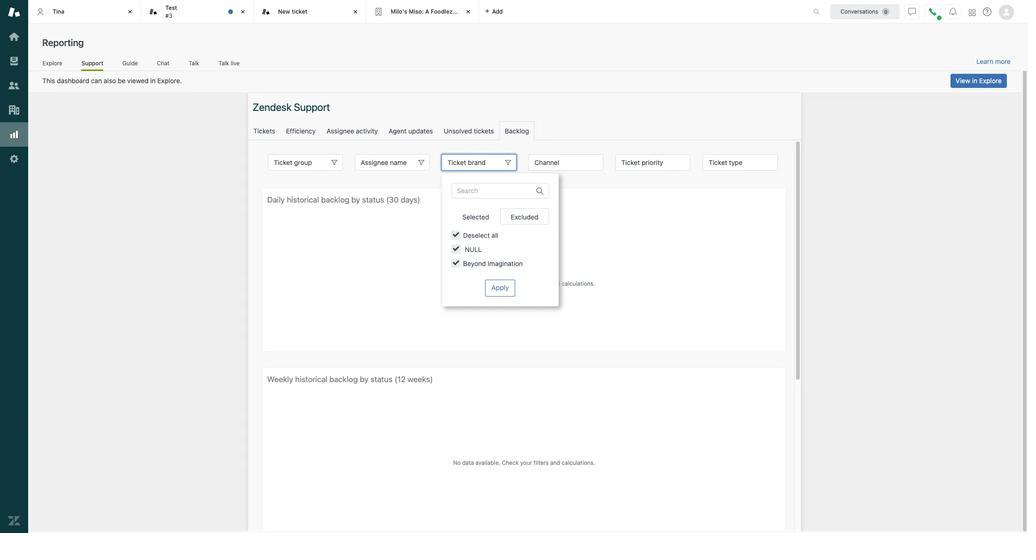Task type: vqa. For each thing, say whether or not it's contained in the screenshot.
#1
no



Task type: describe. For each thing, give the bounding box(es) containing it.
talk for talk live
[[219, 60, 229, 67]]

admin image
[[8, 153, 20, 165]]

reporting image
[[8, 128, 20, 141]]

1 close image from the left
[[238, 7, 248, 16]]

can
[[91, 77, 102, 85]]

chat link
[[157, 60, 170, 70]]

organizations image
[[8, 104, 20, 116]]

talk live
[[219, 60, 240, 67]]

chat
[[157, 60, 170, 67]]

reporting
[[42, 37, 84, 48]]

close image for tina
[[126, 7, 135, 16]]

new ticket tab
[[254, 0, 367, 24]]

viewed
[[127, 77, 149, 85]]

milo's miso: a foodlez subsidiary tab
[[367, 0, 484, 24]]

zendesk image
[[8, 515, 20, 527]]

views image
[[8, 55, 20, 67]]

support link
[[81, 60, 103, 71]]

notifications image
[[950, 8, 957, 15]]

zendesk products image
[[970, 9, 976, 16]]

guide
[[122, 60, 138, 67]]

in inside button
[[973, 77, 978, 85]]

ticket
[[292, 8, 308, 15]]

conversations button
[[831, 4, 901, 19]]

explore link
[[42, 60, 63, 70]]

learn
[[977, 57, 994, 65]]

learn more link
[[977, 57, 1012, 66]]

this
[[42, 77, 55, 85]]

subsidiary
[[454, 8, 484, 15]]

new
[[278, 8, 290, 15]]

milo's
[[391, 8, 408, 15]]

add button
[[479, 0, 509, 23]]

view
[[956, 77, 971, 85]]

tab containing test
[[141, 0, 254, 24]]

more
[[996, 57, 1012, 65]]

talk for talk
[[189, 60, 199, 67]]

close image for milo's miso: a foodlez subsidiary
[[464, 7, 473, 16]]

explore.
[[158, 77, 182, 85]]



Task type: locate. For each thing, give the bounding box(es) containing it.
1 horizontal spatial explore
[[980, 77, 1003, 85]]

support
[[81, 60, 103, 67]]

close image
[[238, 7, 248, 16], [351, 7, 361, 16]]

foodlez
[[431, 8, 453, 15]]

explore down learn more "link"
[[980, 77, 1003, 85]]

0 horizontal spatial talk
[[189, 60, 199, 67]]

be
[[118, 77, 126, 85]]

close image left #3 in the left of the page
[[126, 7, 135, 16]]

dashboard
[[57, 77, 89, 85]]

0 horizontal spatial in
[[150, 77, 156, 85]]

close image inside tina tab
[[126, 7, 135, 16]]

1 in from the left
[[150, 77, 156, 85]]

talk link
[[189, 60, 200, 70]]

a
[[426, 8, 430, 15]]

explore
[[43, 60, 62, 67], [980, 77, 1003, 85]]

live
[[231, 60, 240, 67]]

in
[[150, 77, 156, 85], [973, 77, 978, 85]]

0 horizontal spatial explore
[[43, 60, 62, 67]]

2 close image from the left
[[351, 7, 361, 16]]

test #3
[[165, 4, 177, 19]]

also
[[104, 77, 116, 85]]

2 in from the left
[[973, 77, 978, 85]]

button displays agent's chat status as invisible. image
[[909, 8, 917, 15]]

talk right chat
[[189, 60, 199, 67]]

1 horizontal spatial talk
[[219, 60, 229, 67]]

close image inside new ticket tab
[[351, 7, 361, 16]]

in right view
[[973, 77, 978, 85]]

conversations
[[841, 8, 879, 15]]

zendesk support image
[[8, 6, 20, 18]]

test
[[165, 4, 177, 11]]

0 horizontal spatial close image
[[238, 7, 248, 16]]

2 close image from the left
[[464, 7, 473, 16]]

get help image
[[984, 8, 992, 16]]

#3
[[165, 12, 173, 19]]

talk
[[189, 60, 199, 67], [219, 60, 229, 67]]

miso:
[[409, 8, 424, 15]]

view in explore
[[956, 77, 1003, 85]]

close image left milo's
[[351, 7, 361, 16]]

in right viewed
[[150, 77, 156, 85]]

customers image
[[8, 79, 20, 92]]

talk left live
[[219, 60, 229, 67]]

view in explore button
[[951, 74, 1008, 88]]

close image
[[126, 7, 135, 16], [464, 7, 473, 16]]

1 close image from the left
[[126, 7, 135, 16]]

tina
[[53, 8, 64, 15]]

learn more
[[977, 57, 1012, 65]]

close image left add popup button
[[464, 7, 473, 16]]

guide link
[[122, 60, 138, 70]]

1 talk from the left
[[189, 60, 199, 67]]

talk live link
[[218, 60, 240, 70]]

0 horizontal spatial close image
[[126, 7, 135, 16]]

get started image
[[8, 31, 20, 43]]

close image inside the milo's miso: a foodlez subsidiary tab
[[464, 7, 473, 16]]

1 horizontal spatial close image
[[351, 7, 361, 16]]

1 horizontal spatial in
[[973, 77, 978, 85]]

1 horizontal spatial close image
[[464, 7, 473, 16]]

explore inside button
[[980, 77, 1003, 85]]

tab
[[141, 0, 254, 24]]

add
[[493, 8, 503, 15]]

tabs tab list
[[28, 0, 804, 24]]

this dashboard can also be viewed in explore.
[[42, 77, 182, 85]]

main element
[[0, 0, 28, 533]]

2 talk from the left
[[219, 60, 229, 67]]

new ticket
[[278, 8, 308, 15]]

0 vertical spatial explore
[[43, 60, 62, 67]]

tina tab
[[28, 0, 141, 24]]

milo's miso: a foodlez subsidiary
[[391, 8, 484, 15]]

explore up this
[[43, 60, 62, 67]]

1 vertical spatial explore
[[980, 77, 1003, 85]]

close image left new
[[238, 7, 248, 16]]



